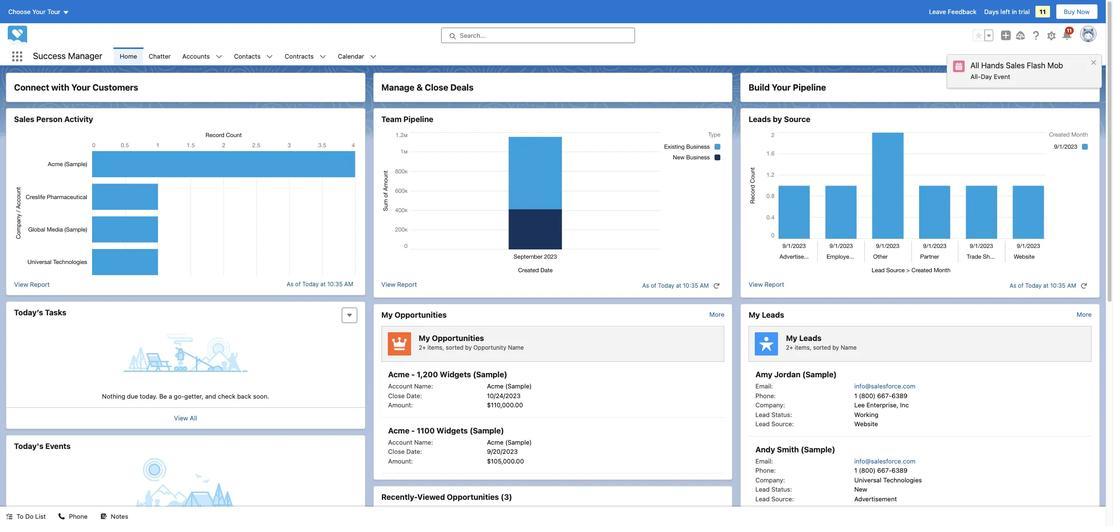 Task type: locate. For each thing, give the bounding box(es) containing it.
pipeline up source
[[793, 82, 826, 93]]

name: for 1100
[[414, 438, 433, 446]]

1 items, from the left
[[427, 344, 444, 351]]

close date: for 1,200
[[388, 392, 422, 400]]

info@salesforce.com for amy jordan (sample)
[[854, 382, 916, 390]]

text default image
[[216, 53, 222, 60], [319, 53, 326, 60], [370, 53, 377, 60], [58, 514, 65, 520]]

2 email: from the top
[[755, 457, 773, 465]]

info@salesforce.com
[[854, 382, 916, 390], [854, 457, 916, 465]]

2 date: from the top
[[406, 448, 422, 456]]

text default image inside 'notes' 'button'
[[100, 514, 107, 520]]

text default image left notes
[[100, 514, 107, 520]]

1 vertical spatial leads
[[762, 311, 784, 319]]

1 vertical spatial account name:
[[388, 438, 433, 446]]

amy
[[755, 370, 772, 379]]

1 - from the top
[[411, 370, 415, 379]]

0 vertical spatial widgets
[[440, 370, 471, 379]]

1 date: from the top
[[406, 392, 422, 400]]

2 close date: from the top
[[388, 448, 422, 456]]

manage
[[381, 82, 415, 93]]

view up my leads link
[[749, 280, 763, 288]]

lead for new
[[755, 486, 770, 494]]

2 vertical spatial close
[[388, 448, 405, 456]]

1 info@salesforce.com from the top
[[854, 382, 916, 390]]

1 company: from the top
[[755, 401, 785, 409]]

1 name from the left
[[508, 344, 524, 351]]

lead status: for amy
[[755, 411, 792, 419]]

view report up 'today's'
[[14, 280, 50, 288]]

sales
[[1006, 61, 1025, 70], [14, 115, 34, 124]]

my inside my opportunities link
[[381, 311, 393, 319]]

1 horizontal spatial pipeline
[[793, 82, 826, 93]]

1 horizontal spatial as
[[642, 282, 649, 289]]

0 vertical spatial company:
[[755, 401, 785, 409]]

667- up enterprise,
[[877, 392, 892, 400]]

1100
[[417, 426, 435, 435]]

items, up amy jordan (sample)
[[795, 344, 811, 351]]

acme (sample) for acme - 1,200 widgets (sample)
[[487, 382, 532, 390]]

0 horizontal spatial more
[[709, 311, 724, 318]]

my inside my opportunities 2+ items, sorted by opportunity name
[[419, 334, 430, 343]]

1 vertical spatial close date:
[[388, 448, 422, 456]]

1 sorted from the left
[[446, 344, 464, 351]]

1 vertical spatial 1
[[854, 467, 857, 475]]

contacts list item
[[228, 48, 279, 65]]

0 vertical spatial info@salesforce.com link
[[854, 382, 916, 390]]

1 vertical spatial amount:
[[388, 457, 413, 465]]

1 source: from the top
[[771, 420, 794, 428]]

my inside my leads 2+ items, sorted by name
[[786, 334, 797, 343]]

1 (800) 667-6389 for andy smith (sample)
[[854, 467, 908, 475]]

view report up my opportunities link
[[381, 280, 417, 288]]

report up my leads link
[[765, 280, 784, 288]]

sorted
[[446, 344, 464, 351], [813, 344, 831, 351]]

leads inside my leads 2+ items, sorted by name
[[799, 334, 822, 343]]

1 email: from the top
[[755, 382, 773, 390]]

1 horizontal spatial am
[[700, 282, 709, 289]]

more for build your pipeline
[[1077, 311, 1092, 318]]

2 status: from the top
[[771, 486, 792, 494]]

recently-viewed opportunities (3)
[[381, 493, 512, 502]]

0 vertical spatial 11
[[1040, 8, 1046, 16]]

account name: down 1,200
[[388, 382, 433, 390]]

calendar link
[[332, 48, 370, 65]]

lead status: up andy
[[755, 411, 792, 419]]

2 - from the top
[[411, 426, 415, 435]]

(sample)
[[473, 370, 507, 379], [802, 370, 837, 379], [505, 382, 532, 390], [470, 426, 504, 435], [505, 438, 532, 446], [801, 445, 835, 454]]

date: for 1100
[[406, 448, 422, 456]]

1 (800) 667-6389 for amy jordan (sample)
[[854, 392, 908, 400]]

1 vertical spatial widgets
[[437, 426, 468, 435]]

1 6389 from the top
[[892, 392, 908, 400]]

working
[[854, 411, 878, 419]]

0 vertical spatial 1
[[854, 392, 857, 400]]

tasks
[[45, 308, 66, 317]]

0 vertical spatial all
[[971, 61, 979, 70]]

sorted up the acme - 1,200 widgets (sample)
[[446, 344, 464, 351]]

11 down buy
[[1067, 28, 1072, 33]]

0 vertical spatial (800)
[[859, 392, 875, 400]]

text default image right calendar
[[370, 53, 377, 60]]

opportunities inside my opportunities 2+ items, sorted by opportunity name
[[432, 334, 484, 343]]

email: for andy
[[755, 457, 773, 465]]

1 account from the top
[[388, 382, 412, 390]]

flash
[[1027, 61, 1045, 70]]

(800) for andy smith (sample)
[[859, 467, 875, 475]]

date: down 1,200
[[406, 392, 422, 400]]

1 vertical spatial (800)
[[859, 467, 875, 475]]

view up my opportunities link
[[381, 280, 395, 288]]

1 horizontal spatial items,
[[795, 344, 811, 351]]

0 vertical spatial status:
[[771, 411, 792, 419]]

your left tour
[[32, 8, 46, 16]]

2 view report from the left
[[381, 280, 417, 288]]

0 horizontal spatial 10:​35
[[327, 281, 343, 288]]

- left 1100 on the left bottom of the page
[[411, 426, 415, 435]]

view up 'today's'
[[14, 280, 28, 288]]

2 info@salesforce.com from the top
[[854, 457, 916, 465]]

day
[[981, 73, 992, 80]]

-
[[411, 370, 415, 379], [411, 426, 415, 435]]

my
[[381, 311, 393, 319], [749, 311, 760, 319], [419, 334, 430, 343], [786, 334, 797, 343]]

acme left 1100 on the left bottom of the page
[[388, 426, 409, 435]]

1 vertical spatial close
[[388, 392, 405, 400]]

account
[[388, 382, 412, 390], [388, 438, 412, 446]]

phone button
[[53, 507, 93, 526]]

event
[[994, 73, 1010, 80]]

10:​35
[[327, 281, 343, 288], [683, 282, 698, 289], [1050, 282, 1066, 289]]

- left 1,200
[[411, 370, 415, 379]]

by left opportunity
[[465, 344, 472, 351]]

6389 for amy jordan (sample)
[[892, 392, 908, 400]]

1 close date: from the top
[[388, 392, 422, 400]]

contacts link
[[228, 48, 266, 65]]

tour
[[47, 8, 60, 16]]

text default image right contracts
[[319, 53, 326, 60]]

2 2+ from the left
[[786, 344, 793, 351]]

1 vertical spatial phone:
[[755, 467, 776, 475]]

0 horizontal spatial pipeline
[[403, 115, 433, 124]]

1 account name: from the top
[[388, 382, 433, 390]]

1 status: from the top
[[771, 411, 792, 419]]

2 account from the top
[[388, 438, 412, 446]]

name: for 1,200
[[414, 382, 433, 390]]

by inside my opportunities 2+ items, sorted by opportunity name
[[465, 344, 472, 351]]

as of today at 10:​35 am for manage & close deals
[[642, 282, 709, 289]]

0 vertical spatial 6389
[[892, 392, 908, 400]]

acme (sample) for acme - 1100 widgets (sample)
[[487, 438, 532, 446]]

2 1 from the top
[[854, 467, 857, 475]]

account name: down 1100 on the left bottom of the page
[[388, 438, 433, 446]]

1 horizontal spatial sales
[[1006, 61, 1025, 70]]

am
[[344, 281, 353, 288], [700, 282, 709, 289], [1067, 282, 1076, 289]]

your inside popup button
[[32, 8, 46, 16]]

universal
[[854, 476, 881, 484]]

leads
[[749, 115, 771, 124], [762, 311, 784, 319], [799, 334, 822, 343]]

acme
[[388, 370, 409, 379], [487, 382, 504, 390], [388, 426, 409, 435], [487, 438, 504, 446]]

widgets right 1100 on the left bottom of the page
[[437, 426, 468, 435]]

1 (800) 667-6389 up universal technologies
[[854, 467, 908, 475]]

2 (800) from the top
[[859, 467, 875, 475]]

more link for build your pipeline
[[1077, 311, 1092, 318]]

acme (sample) up 10/24/2023
[[487, 382, 532, 390]]

info@salesforce.com up universal technologies
[[854, 457, 916, 465]]

1 acme (sample) from the top
[[487, 382, 532, 390]]

sorted up amy jordan (sample)
[[813, 344, 831, 351]]

my inside my leads link
[[749, 311, 760, 319]]

lead for working
[[755, 411, 770, 419]]

notes
[[111, 513, 128, 521]]

10:​35 for manage & close deals
[[683, 282, 698, 289]]

view report up my leads link
[[749, 280, 784, 288]]

2 horizontal spatial of
[[1018, 282, 1024, 289]]

contracts list item
[[279, 48, 332, 65]]

all down getter,
[[190, 414, 197, 422]]

report up my opportunities link
[[397, 280, 417, 288]]

sales inside all hands sales flash mob all-day event
[[1006, 61, 1025, 70]]

email: down andy
[[755, 457, 773, 465]]

1 lead source: from the top
[[755, 420, 794, 428]]

1 vertical spatial opportunities
[[432, 334, 484, 343]]

11 inside 'dropdown button'
[[1067, 28, 1072, 33]]

2 acme (sample) from the top
[[487, 438, 532, 446]]

to do list button
[[0, 507, 52, 526]]

1 (800) 667-6389
[[854, 392, 908, 400], [854, 467, 908, 475]]

close
[[425, 82, 448, 93], [388, 392, 405, 400], [388, 448, 405, 456]]

1 horizontal spatial today
[[658, 282, 674, 289]]

account for acme - 1,200 widgets (sample)
[[388, 382, 412, 390]]

accounts link
[[177, 48, 216, 65]]

0 horizontal spatial of
[[295, 281, 301, 288]]

- for 1,200
[[411, 370, 415, 379]]

view report for deals
[[381, 280, 417, 288]]

text default image inside the accounts list item
[[216, 53, 222, 60]]

acme (sample) up 9/20/2023
[[487, 438, 532, 446]]

date:
[[406, 392, 422, 400], [406, 448, 422, 456]]

choose your tour button
[[8, 4, 70, 19]]

text default image right "contacts"
[[266, 53, 273, 60]]

1 vertical spatial info@salesforce.com
[[854, 457, 916, 465]]

0 horizontal spatial am
[[344, 281, 353, 288]]

0 vertical spatial 1 (800) 667-6389
[[854, 392, 908, 400]]

leads by source
[[749, 115, 810, 124]]

build
[[749, 82, 770, 93]]

11 right trial
[[1040, 8, 1046, 16]]

2 horizontal spatial view report link
[[749, 280, 784, 292]]

2 lead from the top
[[755, 420, 770, 428]]

2 more from the left
[[1077, 311, 1092, 318]]

status:
[[771, 411, 792, 419], [771, 486, 792, 494]]

nothing due today. be a go-getter, and check back soon.
[[102, 393, 269, 400]]

leave feedback link
[[929, 8, 977, 16]]

show more my opportunities records element
[[709, 311, 724, 318]]

text default image up show more my opportunities records element
[[713, 283, 720, 289]]

info@salesforce.com up enterprise,
[[854, 382, 916, 390]]

2 items, from the left
[[795, 344, 811, 351]]

2 more link from the left
[[1077, 311, 1092, 318]]

2 horizontal spatial view report
[[749, 280, 784, 288]]

1 report from the left
[[30, 280, 50, 288]]

1 1 (800) 667-6389 from the top
[[854, 392, 908, 400]]

more
[[709, 311, 724, 318], [1077, 311, 1092, 318]]

3 report from the left
[[765, 280, 784, 288]]

2 horizontal spatial your
[[772, 82, 791, 93]]

info@salesforce.com for andy smith (sample)
[[854, 457, 916, 465]]

company: down amy at the right of the page
[[755, 401, 785, 409]]

by left source
[[773, 115, 782, 124]]

close date: down 1,200
[[388, 392, 422, 400]]

1 horizontal spatial 10:​35
[[683, 282, 698, 289]]

lee enterprise, inc
[[854, 401, 909, 409]]

6389 for andy smith (sample)
[[892, 467, 908, 475]]

of for build your pipeline
[[1018, 282, 1024, 289]]

2 horizontal spatial report
[[765, 280, 784, 288]]

0 vertical spatial lead status:
[[755, 411, 792, 419]]

1 vertical spatial sales
[[14, 115, 34, 124]]

more link for manage & close deals
[[709, 311, 724, 318]]

show more my leads records element
[[1077, 311, 1092, 318]]

today.
[[140, 393, 158, 400]]

0 horizontal spatial report
[[30, 280, 50, 288]]

0 vertical spatial amount:
[[388, 401, 413, 409]]

widgets for 1,200
[[440, 370, 471, 379]]

2 report from the left
[[397, 280, 417, 288]]

0 horizontal spatial name
[[508, 344, 524, 351]]

4 lead from the top
[[755, 495, 770, 503]]

667- for amy jordan (sample)
[[877, 392, 892, 400]]

customers
[[92, 82, 138, 93]]

sorted inside my leads 2+ items, sorted by name
[[813, 344, 831, 351]]

by for manage & close deals
[[465, 344, 472, 351]]

email: down amy at the right of the page
[[755, 382, 773, 390]]

1 vertical spatial account
[[388, 438, 412, 446]]

text default image left phone
[[58, 514, 65, 520]]

by
[[773, 115, 782, 124], [465, 344, 472, 351], [832, 344, 839, 351]]

account name: for 1,200
[[388, 382, 433, 390]]

1 name: from the top
[[414, 382, 433, 390]]

left
[[1000, 8, 1010, 16]]

6389 up inc
[[892, 392, 908, 400]]

2 amount: from the top
[[388, 457, 413, 465]]

status: down smith
[[771, 486, 792, 494]]

1 2+ from the left
[[419, 344, 426, 351]]

0 horizontal spatial all
[[190, 414, 197, 422]]

0 horizontal spatial more link
[[709, 311, 724, 318]]

1 horizontal spatial at
[[676, 282, 681, 289]]

2+ up jordan
[[786, 344, 793, 351]]

acme - 1100 widgets (sample)
[[388, 426, 504, 435]]

your right build
[[772, 82, 791, 93]]

view for manage & close deals
[[381, 280, 395, 288]]

text default image right accounts
[[216, 53, 222, 60]]

text default image left to
[[6, 514, 13, 520]]

today's tasks
[[14, 308, 66, 317]]

1 vertical spatial pipeline
[[403, 115, 433, 124]]

do
[[25, 513, 33, 521]]

1 vertical spatial lead source:
[[755, 495, 794, 503]]

view for build your pipeline
[[749, 280, 763, 288]]

trial
[[1019, 8, 1030, 16]]

buy now
[[1064, 8, 1090, 16]]

a
[[169, 393, 172, 400]]

phone: down amy at the right of the page
[[755, 392, 776, 400]]

view
[[14, 280, 28, 288], [381, 280, 395, 288], [749, 280, 763, 288], [174, 414, 188, 422]]

667- up universal technologies
[[877, 467, 892, 475]]

1 info@salesforce.com link from the top
[[854, 382, 916, 390]]

1 for andy smith (sample)
[[854, 467, 857, 475]]

2 vertical spatial leads
[[799, 334, 822, 343]]

sales up event
[[1006, 61, 1025, 70]]

2 lead source: from the top
[[755, 495, 794, 503]]

0 horizontal spatial 11
[[1040, 8, 1046, 16]]

0 vertical spatial acme (sample)
[[487, 382, 532, 390]]

lead
[[755, 411, 770, 419], [755, 420, 770, 428], [755, 486, 770, 494], [755, 495, 770, 503]]

1 vertical spatial email:
[[755, 457, 773, 465]]

(800) up 'lee'
[[859, 392, 875, 400]]

more for manage & close deals
[[709, 311, 724, 318]]

items, inside my leads 2+ items, sorted by name
[[795, 344, 811, 351]]

my for my leads 2+ items, sorted by name
[[786, 334, 797, 343]]

items, up 1,200
[[427, 344, 444, 351]]

(800) up universal
[[859, 467, 875, 475]]

acme left 1,200
[[388, 370, 409, 379]]

2 view report link from the left
[[381, 280, 417, 292]]

opportunity
[[473, 344, 506, 351]]

1 horizontal spatial all
[[971, 61, 979, 70]]

items, inside my opportunities 2+ items, sorted by opportunity name
[[427, 344, 444, 351]]

1 more from the left
[[709, 311, 724, 318]]

lead for advertisement
[[755, 495, 770, 503]]

source: for jordan
[[771, 420, 794, 428]]

sales left person
[[14, 115, 34, 124]]

1 vertical spatial company:
[[755, 476, 785, 484]]

list
[[114, 48, 1106, 65]]

text default image inside contracts list item
[[319, 53, 326, 60]]

2 horizontal spatial at
[[1043, 282, 1049, 289]]

lead status: down andy
[[755, 486, 792, 494]]

of for manage & close deals
[[651, 282, 656, 289]]

text default image for accounts
[[216, 53, 222, 60]]

report for customers
[[30, 280, 50, 288]]

2 horizontal spatial am
[[1067, 282, 1076, 289]]

1 horizontal spatial sorted
[[813, 344, 831, 351]]

source
[[784, 115, 810, 124]]

1 horizontal spatial 11
[[1067, 28, 1072, 33]]

close date: down 1100 on the left bottom of the page
[[388, 448, 422, 456]]

3 lead from the top
[[755, 486, 770, 494]]

1 horizontal spatial view report
[[381, 280, 417, 288]]

1 up 'lee'
[[854, 392, 857, 400]]

0 horizontal spatial as of today at 10:​35 am
[[287, 281, 353, 288]]

2 vertical spatial opportunities
[[447, 493, 499, 502]]

0 vertical spatial opportunities
[[395, 311, 447, 319]]

opportunities for my opportunities
[[395, 311, 447, 319]]

text default image
[[266, 53, 273, 60], [713, 283, 720, 289], [1081, 283, 1087, 289], [6, 514, 13, 520], [100, 514, 107, 520]]

calendar
[[338, 52, 364, 60]]

0 vertical spatial 667-
[[877, 392, 892, 400]]

0 vertical spatial phone:
[[755, 392, 776, 400]]

view report
[[14, 280, 50, 288], [381, 280, 417, 288], [749, 280, 784, 288]]

1 vertical spatial source:
[[771, 495, 794, 503]]

2 sorted from the left
[[813, 344, 831, 351]]

am for manage
[[700, 282, 709, 289]]

0 horizontal spatial 2+
[[419, 344, 426, 351]]

2 667- from the top
[[877, 467, 892, 475]]

1 vertical spatial all
[[190, 414, 197, 422]]

opportunities inside my opportunities link
[[395, 311, 447, 319]]

date: down 1100 on the left bottom of the page
[[406, 448, 422, 456]]

2 name: from the top
[[414, 438, 433, 446]]

name:
[[414, 382, 433, 390], [414, 438, 433, 446]]

pipeline right team
[[403, 115, 433, 124]]

1 667- from the top
[[877, 392, 892, 400]]

check
[[218, 393, 235, 400]]

view down the go-
[[174, 414, 188, 422]]

as of today at 10:​35 am
[[287, 281, 353, 288], [642, 282, 709, 289], [1010, 282, 1076, 289]]

1 vertical spatial acme (sample)
[[487, 438, 532, 446]]

2 horizontal spatial today
[[1025, 282, 1042, 289]]

1 amount: from the top
[[388, 401, 413, 409]]

info@salesforce.com link up enterprise,
[[854, 382, 916, 390]]

0 vertical spatial pipeline
[[793, 82, 826, 93]]

status: up smith
[[771, 411, 792, 419]]

activity
[[64, 115, 93, 124]]

enterprise,
[[867, 401, 898, 409]]

0 vertical spatial account name:
[[388, 382, 433, 390]]

2 company: from the top
[[755, 476, 785, 484]]

1 lead status: from the top
[[755, 411, 792, 419]]

team pipeline
[[381, 115, 433, 124]]

0 vertical spatial info@salesforce.com
[[854, 382, 916, 390]]

1 1 from the top
[[854, 392, 857, 400]]

success manager
[[33, 51, 102, 61]]

name: down 1100 on the left bottom of the page
[[414, 438, 433, 446]]

6389 up technologies
[[892, 467, 908, 475]]

2 account name: from the top
[[388, 438, 433, 446]]

1 vertical spatial 6389
[[892, 467, 908, 475]]

1 vertical spatial date:
[[406, 448, 422, 456]]

report up the today's tasks
[[30, 280, 50, 288]]

2 horizontal spatial by
[[832, 344, 839, 351]]

2 phone: from the top
[[755, 467, 776, 475]]

0 horizontal spatial your
[[32, 8, 46, 16]]

1 phone: from the top
[[755, 392, 776, 400]]

view report link
[[14, 280, 50, 289], [381, 280, 417, 292], [749, 280, 784, 292]]

text default image for contracts
[[319, 53, 326, 60]]

1 view report from the left
[[14, 280, 50, 288]]

2 horizontal spatial as of today at 10:​35 am
[[1010, 282, 1076, 289]]

date: for 1,200
[[406, 392, 422, 400]]

2+ inside my leads 2+ items, sorted by name
[[786, 344, 793, 351]]

advertisement
[[854, 495, 897, 503]]

group
[[973, 30, 993, 41]]

1 horizontal spatial more link
[[1077, 311, 1092, 318]]

text default image inside calendar list item
[[370, 53, 377, 60]]

1 vertical spatial 11
[[1067, 28, 1072, 33]]

all inside all hands sales flash mob all-day event
[[971, 61, 979, 70]]

phone: down andy
[[755, 467, 776, 475]]

1 horizontal spatial name
[[841, 344, 857, 351]]

(800)
[[859, 392, 875, 400], [859, 467, 875, 475]]

2+ inside my opportunities 2+ items, sorted by opportunity name
[[419, 344, 426, 351]]

1 horizontal spatial 2+
[[786, 344, 793, 351]]

calendar list item
[[332, 48, 383, 65]]

your right with
[[71, 82, 90, 93]]

0 horizontal spatial sales
[[14, 115, 34, 124]]

0 horizontal spatial sorted
[[446, 344, 464, 351]]

my for my leads
[[749, 311, 760, 319]]

view report link up my leads link
[[749, 280, 784, 292]]

1 view report link from the left
[[14, 280, 50, 289]]

1 horizontal spatial of
[[651, 282, 656, 289]]

widgets right 1,200
[[440, 370, 471, 379]]

view report for customers
[[14, 280, 50, 288]]

0 vertical spatial close date:
[[388, 392, 422, 400]]

name: down 1,200
[[414, 382, 433, 390]]

$110,000.00
[[487, 401, 523, 409]]

account for acme - 1100 widgets (sample)
[[388, 438, 412, 446]]

1 vertical spatial lead status:
[[755, 486, 792, 494]]

2 info@salesforce.com link from the top
[[854, 457, 916, 465]]

1 lead from the top
[[755, 411, 770, 419]]

0 horizontal spatial view report
[[14, 280, 50, 288]]

2+ for your
[[786, 344, 793, 351]]

info@salesforce.com link for andy smith (sample)
[[854, 457, 916, 465]]

by inside my leads 2+ items, sorted by name
[[832, 344, 839, 351]]

11
[[1040, 8, 1046, 16], [1067, 28, 1072, 33]]

0 vertical spatial source:
[[771, 420, 794, 428]]

1 up universal
[[854, 467, 857, 475]]

inc
[[900, 401, 909, 409]]

leads for my leads
[[762, 311, 784, 319]]

1 (800) 667-6389 up the lee enterprise, inc
[[854, 392, 908, 400]]

10:​35 for build your pipeline
[[1050, 282, 1066, 289]]

0 vertical spatial leads
[[749, 115, 771, 124]]

by for build your pipeline
[[832, 344, 839, 351]]

andy
[[755, 445, 775, 454]]

list containing home
[[114, 48, 1106, 65]]

my leads 2+ items, sorted by name
[[786, 334, 857, 351]]

home link
[[114, 48, 143, 65]]

667- for andy smith (sample)
[[877, 467, 892, 475]]

sales person activity
[[14, 115, 93, 124]]

company: down andy
[[755, 476, 785, 484]]

by up amy jordan (sample)
[[832, 344, 839, 351]]

sorted inside my opportunities 2+ items, sorted by opportunity name
[[446, 344, 464, 351]]

0 horizontal spatial by
[[465, 344, 472, 351]]

amount:
[[388, 401, 413, 409], [388, 457, 413, 465]]

2+ up 1,200
[[419, 344, 426, 351]]

2 source: from the top
[[771, 495, 794, 503]]

view report link for deals
[[381, 280, 417, 292]]

0 vertical spatial email:
[[755, 382, 773, 390]]

2 6389 from the top
[[892, 467, 908, 475]]

1 (800) from the top
[[859, 392, 875, 400]]

1 vertical spatial -
[[411, 426, 415, 435]]

all up all- on the right of the page
[[971, 61, 979, 70]]

view report link up 'today's'
[[14, 280, 50, 289]]

info@salesforce.com link up universal technologies
[[854, 457, 916, 465]]

1 vertical spatial info@salesforce.com link
[[854, 457, 916, 465]]

getter,
[[184, 393, 203, 400]]

source: for smith
[[771, 495, 794, 503]]

new
[[854, 486, 867, 494]]

view report link up my opportunities link
[[381, 280, 417, 292]]

3 view report link from the left
[[749, 280, 784, 292]]

2 name from the left
[[841, 344, 857, 351]]

2 1 (800) 667-6389 from the top
[[854, 467, 908, 475]]

1 more link from the left
[[709, 311, 724, 318]]

2 horizontal spatial as
[[1010, 282, 1016, 289]]

days
[[984, 8, 999, 16]]

as for manage & close deals
[[642, 282, 649, 289]]

company: for andy
[[755, 476, 785, 484]]

source:
[[771, 420, 794, 428], [771, 495, 794, 503]]

person
[[36, 115, 62, 124]]

2 lead status: from the top
[[755, 486, 792, 494]]

0 vertical spatial name:
[[414, 382, 433, 390]]



Task type: describe. For each thing, give the bounding box(es) containing it.
universal technologies
[[854, 476, 922, 484]]

your for choose
[[32, 8, 46, 16]]

your for build
[[772, 82, 791, 93]]

all hands sales flash mob alert
[[971, 61, 1096, 70]]

close for 1,200
[[388, 392, 405, 400]]

accounts list item
[[177, 48, 228, 65]]

hands
[[981, 61, 1004, 70]]

be
[[159, 393, 167, 400]]

with
[[51, 82, 69, 93]]

my opportunities
[[381, 311, 447, 319]]

go-
[[174, 393, 184, 400]]

contracts link
[[279, 48, 319, 65]]

in
[[1012, 8, 1017, 16]]

sorted for pipeline
[[813, 344, 831, 351]]

today's
[[14, 442, 43, 451]]

- for 1100
[[411, 426, 415, 435]]

$105,000.00
[[487, 457, 524, 465]]

days left in trial
[[984, 8, 1030, 16]]

text default image inside contacts "list item"
[[266, 53, 273, 60]]

choose
[[8, 8, 31, 16]]

name inside my opportunities 2+ items, sorted by opportunity name
[[508, 344, 524, 351]]

team
[[381, 115, 402, 124]]

my for my opportunities 2+ items, sorted by opportunity name
[[419, 334, 430, 343]]

events
[[45, 442, 71, 451]]

items, for pipeline
[[795, 344, 811, 351]]

now
[[1077, 8, 1090, 16]]

small image
[[953, 61, 965, 72]]

as of today at 10:​35 am for build your pipeline
[[1010, 282, 1076, 289]]

amy jordan (sample)
[[755, 370, 837, 379]]

3 view report from the left
[[749, 280, 784, 288]]

leads for my leads 2+ items, sorted by name
[[799, 334, 822, 343]]

view report link for customers
[[14, 280, 50, 289]]

mob
[[1047, 61, 1063, 70]]

my leads
[[749, 311, 784, 319]]

my opportunities link
[[381, 310, 447, 320]]

widgets for 1100
[[437, 426, 468, 435]]

text default image inside to do list button
[[6, 514, 13, 520]]

smith
[[777, 445, 799, 454]]

view all
[[174, 414, 197, 422]]

home
[[120, 52, 137, 60]]

connect
[[14, 82, 49, 93]]

amount: for acme - 1100 widgets (sample)
[[388, 457, 413, 465]]

opportunities for my opportunities 2+ items, sorted by opportunity name
[[432, 334, 484, 343]]

1,200
[[417, 370, 438, 379]]

choose your tour
[[8, 8, 60, 16]]

acme - 1,200 widgets (sample)
[[388, 370, 507, 379]]

2+ for &
[[419, 344, 426, 351]]

lee
[[854, 401, 865, 409]]

search...
[[460, 32, 486, 39]]

lead status: for andy
[[755, 486, 792, 494]]

&
[[417, 82, 423, 93]]

all-
[[971, 73, 981, 80]]

account name: for 1100
[[388, 438, 433, 446]]

my leads link
[[749, 310, 784, 320]]

phone
[[69, 513, 88, 521]]

as for build your pipeline
[[1010, 282, 1016, 289]]

list
[[35, 513, 46, 521]]

(3)
[[501, 493, 512, 502]]

at for build your pipeline
[[1043, 282, 1049, 289]]

view all link
[[174, 414, 197, 422]]

my opportunities 2+ items, sorted by opportunity name
[[419, 334, 524, 351]]

buy now button
[[1056, 4, 1098, 19]]

recently-
[[381, 493, 417, 502]]

0 horizontal spatial as
[[287, 281, 293, 288]]

text default image inside phone button
[[58, 514, 65, 520]]

buy
[[1064, 8, 1075, 16]]

(800) for amy jordan (sample)
[[859, 392, 875, 400]]

soon.
[[253, 393, 269, 400]]

lead source: for amy
[[755, 420, 794, 428]]

nothing
[[102, 393, 125, 400]]

company: for amy
[[755, 401, 785, 409]]

phone: for amy
[[755, 392, 776, 400]]

1 horizontal spatial your
[[71, 82, 90, 93]]

email: for amy
[[755, 382, 773, 390]]

1 for amy jordan (sample)
[[854, 392, 857, 400]]

phone: for andy
[[755, 467, 776, 475]]

sorted for close
[[446, 344, 464, 351]]

feedback
[[948, 8, 977, 16]]

1 horizontal spatial by
[[773, 115, 782, 124]]

text default image up show more my leads records 'element'
[[1081, 283, 1087, 289]]

10/24/2023
[[487, 392, 521, 400]]

info@salesforce.com link for amy jordan (sample)
[[854, 382, 916, 390]]

0 horizontal spatial at
[[320, 281, 326, 288]]

status: for smith
[[771, 486, 792, 494]]

close date: for 1100
[[388, 448, 422, 456]]

status: for jordan
[[771, 411, 792, 419]]

all hands sales flash mob all-day event
[[971, 61, 1063, 80]]

back
[[237, 393, 251, 400]]

accounts
[[182, 52, 210, 60]]

0 vertical spatial close
[[425, 82, 448, 93]]

am for build
[[1067, 282, 1076, 289]]

acme up 10/24/2023
[[487, 382, 504, 390]]

items, for close
[[427, 344, 444, 351]]

9/20/2023
[[487, 448, 518, 456]]

leave feedback
[[929, 8, 977, 16]]

connect with your customers
[[14, 82, 138, 93]]

view for connect with your customers
[[14, 280, 28, 288]]

0 horizontal spatial today
[[302, 281, 319, 288]]

lead for website
[[755, 420, 770, 428]]

search... button
[[441, 28, 635, 43]]

website
[[854, 420, 878, 428]]

today for build your pipeline
[[1025, 282, 1042, 289]]

leave
[[929, 8, 946, 16]]

amount: for acme - 1,200 widgets (sample)
[[388, 401, 413, 409]]

text default image for calendar
[[370, 53, 377, 60]]

manager
[[68, 51, 102, 61]]

today's
[[14, 308, 43, 317]]

notes button
[[94, 507, 134, 526]]

contracts
[[285, 52, 314, 60]]

due
[[127, 393, 138, 400]]

to do list
[[16, 513, 46, 521]]

close for 1100
[[388, 448, 405, 456]]

acme up 9/20/2023
[[487, 438, 504, 446]]

today for manage & close deals
[[658, 282, 674, 289]]

lead source: for andy
[[755, 495, 794, 503]]

name inside my leads 2+ items, sorted by name
[[841, 344, 857, 351]]

technologies
[[883, 476, 922, 484]]

11 button
[[1061, 27, 1074, 41]]

report for deals
[[397, 280, 417, 288]]

and
[[205, 393, 216, 400]]

today's events
[[14, 442, 71, 451]]

at for manage & close deals
[[676, 282, 681, 289]]

my for my opportunities
[[381, 311, 393, 319]]

chatter
[[149, 52, 171, 60]]

contacts
[[234, 52, 261, 60]]



Task type: vqa. For each thing, say whether or not it's contained in the screenshot.


